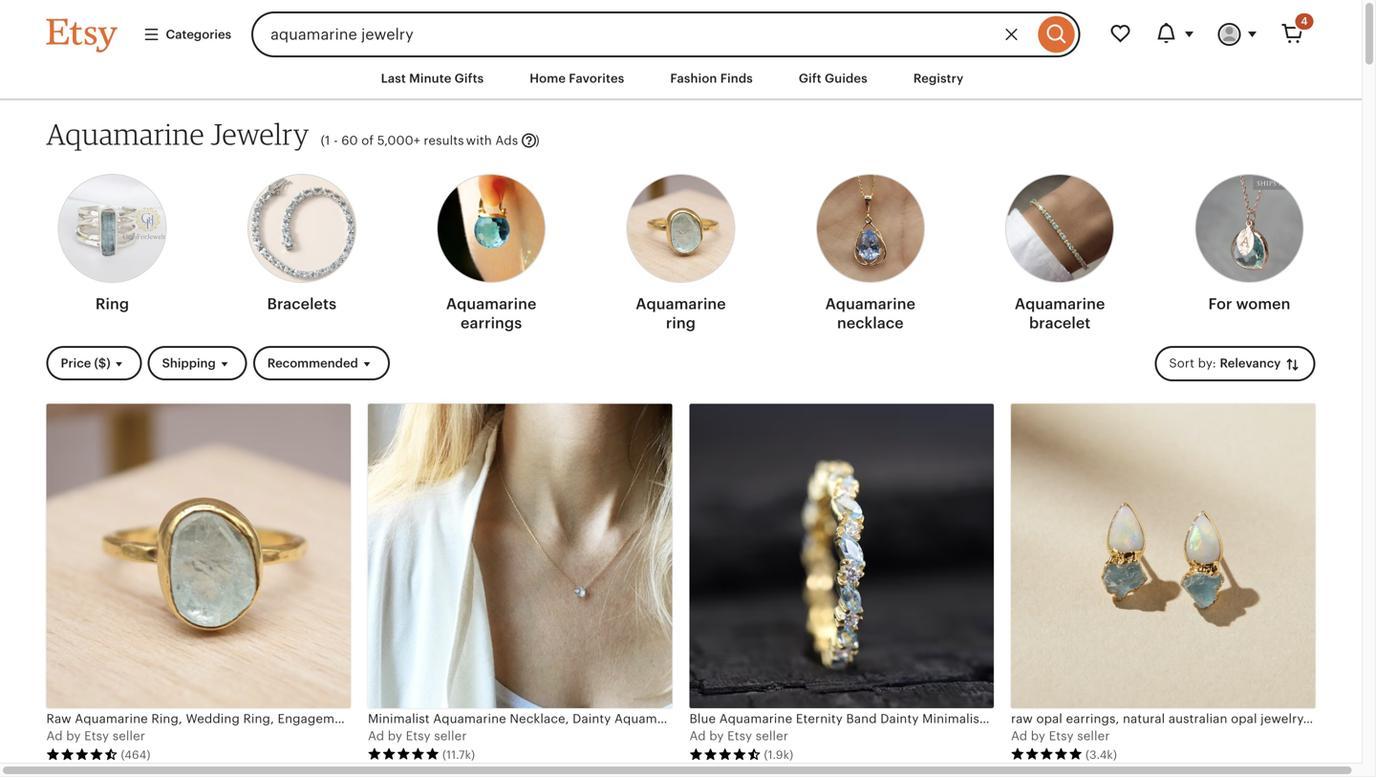 Task type: locate. For each thing, give the bounding box(es) containing it.
a d b y etsy seller down her
[[368, 729, 467, 743]]

4 y from the left
[[1039, 729, 1046, 743]]

seller up (464)
[[113, 729, 145, 743]]

1 vertical spatial for
[[418, 712, 438, 726]]

3 seller from the left
[[756, 729, 789, 743]]

b
[[66, 729, 74, 743], [388, 729, 396, 743], [709, 729, 718, 743], [1031, 729, 1039, 743]]

1 y from the left
[[74, 729, 81, 743]]

3 etsy from the left
[[727, 729, 752, 743]]

last minute gifts
[[381, 71, 484, 86]]

relevancy
[[1220, 356, 1281, 371]]

4 d from the left
[[1020, 729, 1028, 743]]

3 b from the left
[[709, 729, 718, 743]]

2 b from the left
[[388, 729, 396, 743]]

( 1 - 60 of 5,000+ results
[[321, 134, 464, 148]]

bracelets link
[[247, 168, 356, 321]]

2 y from the left
[[396, 729, 402, 743]]

2 a from the left
[[368, 729, 377, 743]]

0 horizontal spatial gift
[[392, 712, 415, 726]]

d
[[55, 729, 63, 743], [376, 729, 384, 743], [698, 729, 706, 743], [1020, 729, 1028, 743]]

ring, left wedding
[[151, 712, 182, 726]]

a d b y etsy seller up (1.9k)
[[690, 729, 789, 743]]

for left women
[[1209, 296, 1233, 313]]

day
[[519, 712, 541, 726]]

1 horizontal spatial gift
[[799, 71, 822, 86]]

5 out of 5 stars image
[[368, 747, 440, 761], [1011, 747, 1083, 761]]

0 horizontal spatial for
[[418, 712, 438, 726]]

ring, right the "engagement"
[[358, 712, 389, 726]]

4.5 out of 5 stars image left (1.9k)
[[690, 747, 761, 761]]

for left her
[[418, 712, 438, 726]]

a d b y etsy seller up "(3.4k)" on the bottom of page
[[1011, 729, 1110, 743]]

2 horizontal spatial ring,
[[358, 712, 389, 726]]

4 a from the left
[[1011, 729, 1020, 743]]

recommended button
[[253, 346, 390, 381]]

1 d from the left
[[55, 729, 63, 743]]

raw opal earrings, natural australian opal jewelry, opal gemstone studs, natural aquamarine crystal earrings, october birthstone earrings image
[[1011, 404, 1316, 708]]

1
[[325, 134, 330, 148]]

by:
[[1198, 356, 1217, 371]]

4.5 out of 5 stars image for (464)
[[46, 747, 118, 761]]

0 horizontal spatial 4.5 out of 5 stars image
[[46, 747, 118, 761]]

engagement
[[278, 712, 354, 726]]

1 vertical spatial gift
[[392, 712, 415, 726]]

sort by: relevancy
[[1169, 356, 1284, 371]]

recommended
[[267, 356, 358, 371]]

aquamarine necklace
[[825, 296, 916, 332]]

a for (11.7k)
[[368, 729, 377, 743]]

2 5 out of 5 stars image from the left
[[1011, 747, 1083, 761]]

seller inside raw aquamarine ring, wedding ring, engagement ring, gift for her mothers day a d b y etsy seller
[[113, 729, 145, 743]]

1 etsy from the left
[[84, 729, 109, 743]]

seller for (3.4k)
[[1077, 729, 1110, 743]]

1 a d b y etsy seller from the left
[[368, 729, 467, 743]]

a for (3.4k)
[[1011, 729, 1020, 743]]

a inside raw aquamarine ring, wedding ring, engagement ring, gift for her mothers day a d b y etsy seller
[[46, 729, 55, 743]]

for inside raw aquamarine ring, wedding ring, engagement ring, gift for her mothers day a d b y etsy seller
[[418, 712, 438, 726]]

for
[[1209, 296, 1233, 313], [418, 712, 438, 726]]

1 5 out of 5 stars image from the left
[[368, 747, 440, 761]]

3 d from the left
[[698, 729, 706, 743]]

1 horizontal spatial a d b y etsy seller
[[690, 729, 789, 743]]

fashion
[[670, 71, 717, 86]]

d for (3.4k)
[[1020, 729, 1028, 743]]

aquamarine jewelry
[[46, 116, 309, 152]]

a
[[46, 729, 55, 743], [368, 729, 377, 743], [690, 729, 698, 743], [1011, 729, 1020, 743]]

seller
[[113, 729, 145, 743], [434, 729, 467, 743], [756, 729, 789, 743], [1077, 729, 1110, 743]]

seller up (1.9k)
[[756, 729, 789, 743]]

1 a from the left
[[46, 729, 55, 743]]

a d b y etsy seller for (1.9k)
[[690, 729, 789, 743]]

a d b y etsy seller
[[368, 729, 467, 743], [690, 729, 789, 743], [1011, 729, 1110, 743]]

aquamarine for necklace
[[825, 296, 916, 313]]

menu bar containing last minute gifts
[[12, 57, 1350, 101]]

4.5 out of 5 stars image
[[46, 747, 118, 761], [690, 747, 761, 761]]

(11.7k)
[[443, 748, 475, 761]]

4.5 out of 5 stars image for (1.9k)
[[690, 747, 761, 761]]

a d b y etsy seller for (11.7k)
[[368, 729, 467, 743]]

women
[[1236, 296, 1291, 313]]

1 seller from the left
[[113, 729, 145, 743]]

aquamarine
[[46, 116, 205, 152], [446, 296, 537, 313], [636, 296, 726, 313], [825, 296, 916, 313], [1015, 296, 1105, 313], [75, 712, 148, 726]]

2 etsy from the left
[[406, 729, 431, 743]]

2 horizontal spatial a d b y etsy seller
[[1011, 729, 1110, 743]]

1 horizontal spatial ring,
[[243, 712, 274, 726]]

1 4.5 out of 5 stars image from the left
[[46, 747, 118, 761]]

etsy for (1.9k)
[[727, 729, 752, 743]]

0 horizontal spatial ring,
[[151, 712, 182, 726]]

seller up "(3.4k)" on the bottom of page
[[1077, 729, 1110, 743]]

seller down her
[[434, 729, 467, 743]]

minimalist aquamarine necklace,  dainty aquamarine jewelry, necklaces for women, march birthstone necklace, simple gemstone necklace image
[[368, 404, 672, 708]]

0 horizontal spatial a d b y etsy seller
[[368, 729, 467, 743]]

1 b from the left
[[66, 729, 74, 743]]

mothers
[[466, 712, 516, 726]]

5 out of 5 stars image left the (11.7k)
[[368, 747, 440, 761]]

3 y from the left
[[717, 729, 724, 743]]

0 vertical spatial for
[[1209, 296, 1233, 313]]

4 etsy from the left
[[1049, 729, 1074, 743]]

4 b from the left
[[1031, 729, 1039, 743]]

4.5 out of 5 stars image down raw
[[46, 747, 118, 761]]

menu bar
[[12, 57, 1350, 101]]

)
[[536, 134, 540, 148]]

(
[[321, 134, 325, 148]]

gift left guides
[[799, 71, 822, 86]]

for women
[[1209, 296, 1291, 313]]

2 d from the left
[[376, 729, 384, 743]]

y inside raw aquamarine ring, wedding ring, engagement ring, gift for her mothers day a d b y etsy seller
[[74, 729, 81, 743]]

wedding
[[186, 712, 240, 726]]

2 seller from the left
[[434, 729, 467, 743]]

5 out of 5 stars image left "(3.4k)" on the bottom of page
[[1011, 747, 1083, 761]]

etsy
[[84, 729, 109, 743], [406, 729, 431, 743], [727, 729, 752, 743], [1049, 729, 1074, 743]]

gift guides link
[[785, 61, 882, 96]]

aquamarine for bracelet
[[1015, 296, 1105, 313]]

1 horizontal spatial 5 out of 5 stars image
[[1011, 747, 1083, 761]]

3 a d b y etsy seller from the left
[[1011, 729, 1110, 743]]

last minute gifts link
[[367, 61, 498, 96]]

3 ring, from the left
[[358, 712, 389, 726]]

y
[[74, 729, 81, 743], [396, 729, 402, 743], [717, 729, 724, 743], [1039, 729, 1046, 743]]

ring, right wedding
[[243, 712, 274, 726]]

jewelry
[[211, 116, 309, 152]]

b for (1.9k)
[[709, 729, 718, 743]]

aquamarine for ring
[[636, 296, 726, 313]]

4 link
[[1270, 11, 1316, 57]]

aquamarine bracelet
[[1015, 296, 1105, 332]]

1 horizontal spatial 4.5 out of 5 stars image
[[690, 747, 761, 761]]

2 4.5 out of 5 stars image from the left
[[690, 747, 761, 761]]

shipping button
[[148, 346, 247, 381]]

2 a d b y etsy seller from the left
[[690, 729, 789, 743]]

gift left her
[[392, 712, 415, 726]]

earrings
[[461, 315, 522, 332]]

($)
[[94, 356, 111, 371]]

3 a from the left
[[690, 729, 698, 743]]

d for (1.9k)
[[698, 729, 706, 743]]

home favorites
[[530, 71, 625, 86]]

bracelets
[[267, 296, 337, 313]]

gift
[[799, 71, 822, 86], [392, 712, 415, 726]]

0 horizontal spatial 5 out of 5 stars image
[[368, 747, 440, 761]]

None search field
[[251, 11, 1081, 57]]

4 seller from the left
[[1077, 729, 1110, 743]]

her
[[441, 712, 463, 726]]

ring,
[[151, 712, 182, 726], [243, 712, 274, 726], [358, 712, 389, 726]]



Task type: vqa. For each thing, say whether or not it's contained in the screenshot.
free
no



Task type: describe. For each thing, give the bounding box(es) containing it.
ring link
[[58, 168, 167, 321]]

for women link
[[1195, 168, 1304, 321]]

registry
[[914, 71, 964, 86]]

aquamarine bracelet link
[[1006, 168, 1115, 341]]

y for (3.4k)
[[1039, 729, 1046, 743]]

gift inside raw aquamarine ring, wedding ring, engagement ring, gift for her mothers day a d b y etsy seller
[[392, 712, 415, 726]]

gift guides
[[799, 71, 868, 86]]

blue aquamarine eternity band dainty minimalist band bridesmaid silver jewelry wedding diamond band match birthstone promise gift for wife image
[[690, 404, 994, 708]]

seller for (11.7k)
[[434, 729, 467, 743]]

sort by: relevancy image
[[1284, 356, 1301, 373]]

etsy for (11.7k)
[[406, 729, 431, 743]]

raw aquamarine ring, wedding ring, engagement ring, gift for her mothers day image
[[46, 404, 351, 708]]

price ($) button
[[46, 346, 142, 381]]

a for (1.9k)
[[690, 729, 698, 743]]

sort
[[1169, 356, 1195, 371]]

ads
[[495, 134, 518, 148]]

favorites
[[569, 71, 625, 86]]

y for (1.9k)
[[717, 729, 724, 743]]

seller for (1.9k)
[[756, 729, 789, 743]]

(464)
[[121, 748, 151, 761]]

fashion finds link
[[656, 61, 767, 96]]

aquamarine inside raw aquamarine ring, wedding ring, engagement ring, gift for her mothers day a d b y etsy seller
[[75, 712, 148, 726]]

home favorites link
[[515, 61, 639, 96]]

with ads
[[466, 134, 518, 148]]

necklace
[[837, 315, 904, 332]]

bracelet
[[1029, 315, 1091, 332]]

shipping
[[162, 356, 216, 371]]

finds
[[720, 71, 753, 86]]

y for (11.7k)
[[396, 729, 402, 743]]

60
[[341, 134, 358, 148]]

none search field inside categories banner
[[251, 11, 1081, 57]]

guides
[[825, 71, 868, 86]]

aquamarine earrings link
[[437, 168, 546, 341]]

b for (11.7k)
[[388, 729, 396, 743]]

a d b y etsy seller for (3.4k)
[[1011, 729, 1110, 743]]

d for (11.7k)
[[376, 729, 384, 743]]

b inside raw aquamarine ring, wedding ring, engagement ring, gift for her mothers day a d b y etsy seller
[[66, 729, 74, 743]]

raw
[[46, 712, 71, 726]]

price ($)
[[61, 356, 111, 371]]

etsy for (3.4k)
[[1049, 729, 1074, 743]]

fashion finds
[[670, 71, 753, 86]]

5,000+
[[377, 134, 420, 148]]

aquamarine necklace link
[[816, 168, 925, 341]]

(1.9k)
[[764, 748, 794, 761]]

aquamarine for jewelry
[[46, 116, 205, 152]]

ring
[[95, 296, 129, 313]]

categories button
[[129, 17, 246, 52]]

(3.4k)
[[1086, 748, 1117, 761]]

results
[[424, 134, 464, 148]]

registry link
[[899, 61, 978, 96]]

Search for anything text field
[[251, 11, 1034, 57]]

minute
[[409, 71, 452, 86]]

4
[[1301, 15, 1308, 27]]

ring
[[666, 315, 696, 332]]

price
[[61, 356, 91, 371]]

1 horizontal spatial for
[[1209, 296, 1233, 313]]

aquamarine for earrings
[[446, 296, 537, 313]]

2 ring, from the left
[[243, 712, 274, 726]]

d inside raw aquamarine ring, wedding ring, engagement ring, gift for her mothers day a d b y etsy seller
[[55, 729, 63, 743]]

1 ring, from the left
[[151, 712, 182, 726]]

etsy inside raw aquamarine ring, wedding ring, engagement ring, gift for her mothers day a d b y etsy seller
[[84, 729, 109, 743]]

last
[[381, 71, 406, 86]]

raw aquamarine ring, wedding ring, engagement ring, gift for her mothers day a d b y etsy seller
[[46, 712, 541, 743]]

aquamarine ring
[[636, 296, 726, 332]]

-
[[334, 134, 338, 148]]

gifts
[[455, 71, 484, 86]]

categories
[[166, 27, 231, 41]]

of
[[362, 134, 374, 148]]

aquamarine ring link
[[627, 168, 736, 341]]

5 out of 5 stars image for (11.7k)
[[368, 747, 440, 761]]

categories banner
[[12, 0, 1350, 57]]

0 vertical spatial gift
[[799, 71, 822, 86]]

home
[[530, 71, 566, 86]]

b for (3.4k)
[[1031, 729, 1039, 743]]

with
[[466, 134, 492, 148]]

aquamarine earrings
[[446, 296, 537, 332]]

5 out of 5 stars image for (3.4k)
[[1011, 747, 1083, 761]]



